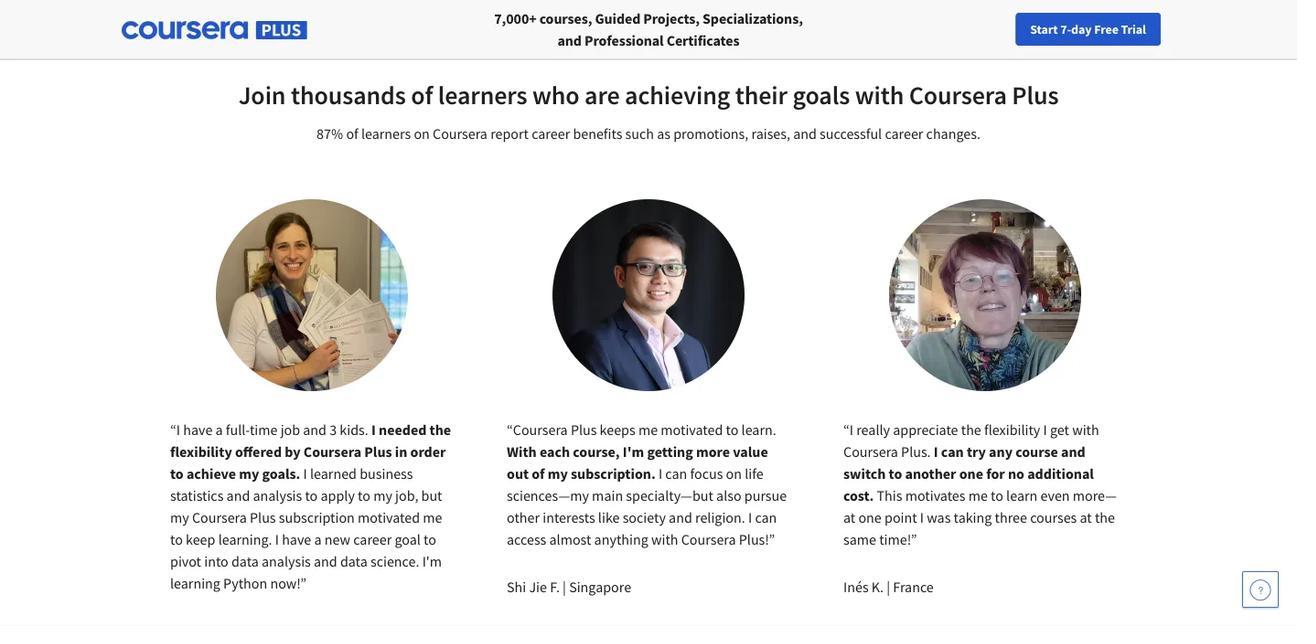 Task type: describe. For each thing, give the bounding box(es) containing it.
find
[[951, 21, 975, 38]]

coursera plus image
[[122, 21, 308, 39]]

professional
[[585, 31, 664, 49]]

i needed the flexibility offered by coursera plus in order to achieve my goals.
[[170, 421, 451, 483]]

same
[[844, 531, 877, 549]]

but
[[422, 487, 443, 505]]

plus inside coursera plus keeps me motivated to learn. with each course, i'm getting more value out of my subscription.
[[571, 421, 597, 439]]

society
[[623, 509, 666, 527]]

2 horizontal spatial career
[[885, 124, 924, 143]]

courses,
[[540, 9, 593, 27]]

promotions,
[[674, 124, 749, 143]]

achieving
[[625, 79, 731, 111]]

getting
[[647, 443, 694, 461]]

1 horizontal spatial career
[[532, 124, 570, 143]]

point
[[885, 509, 918, 527]]

to inside the i needed the flexibility offered by coursera plus in order to achieve my goals.
[[170, 465, 184, 483]]

switch
[[844, 465, 886, 483]]

i inside the i needed the flexibility offered by coursera plus in order to achieve my goals.
[[372, 421, 376, 439]]

was
[[927, 509, 951, 527]]

kids.
[[340, 421, 369, 439]]

access
[[507, 531, 547, 549]]

additional
[[1028, 465, 1095, 483]]

value
[[733, 443, 769, 461]]

order
[[411, 443, 446, 461]]

1 at from the left
[[844, 509, 856, 527]]

religion.
[[696, 509, 746, 527]]

help center image
[[1250, 579, 1272, 601]]

i can try any course and switch to another one for no additional cost.
[[844, 443, 1095, 505]]

their
[[736, 79, 788, 111]]

k.
[[872, 578, 884, 597]]

0 vertical spatial learners
[[438, 79, 528, 111]]

specializations,
[[703, 9, 803, 27]]

shi
[[507, 578, 526, 597]]

offered
[[235, 443, 282, 461]]

other
[[507, 509, 540, 527]]

motivated inside coursera plus keeps me motivated to learn. with each course, i'm getting more value out of my subscription.
[[661, 421, 723, 439]]

subscription.
[[571, 465, 656, 483]]

focus
[[691, 465, 723, 483]]

my down "business"
[[374, 487, 393, 505]]

flexibility inside 'i really appreciate the flexibility i get with coursera plus.'
[[985, 421, 1041, 439]]

are
[[585, 79, 620, 111]]

i'm inside coursera plus keeps me motivated to learn. with each course, i'm getting more value out of my subscription.
[[623, 443, 644, 461]]

join
[[239, 79, 286, 111]]

and inside i can try any course and switch to another one for no additional cost.
[[1062, 443, 1086, 461]]

a inside "i learned business statistics and analysis to apply to my job, but my coursera plus subscription motivated me to keep learning. i have a new career goal to pivot into data analysis and data science. i'm learning python now!"
[[314, 531, 322, 549]]

specialty—but
[[626, 487, 714, 505]]

coursera plus keeps me motivated to learn. with each course, i'm getting more value out of my subscription.
[[507, 421, 777, 483]]

to right apply
[[358, 487, 371, 505]]

inés
[[844, 578, 869, 597]]

life
[[745, 465, 764, 483]]

me inside "i learned business statistics and analysis to apply to my job, but my coursera plus subscription motivated me to keep learning. i have a new career goal to pivot into data analysis and data science. i'm learning python now!"
[[423, 509, 442, 527]]

courses
[[1031, 509, 1078, 527]]

1 vertical spatial analysis
[[262, 553, 311, 571]]

the inside the i needed the flexibility offered by coursera plus in order to achieve my goals.
[[430, 421, 451, 439]]

i inside i can try any course and switch to another one for no additional cost.
[[934, 443, 939, 461]]

plus down start
[[1012, 79, 1059, 111]]

career inside "i learned business statistics and analysis to apply to my job, but my coursera plus subscription motivated me to keep learning. i have a new career goal to pivot into data analysis and data science. i'm learning python now!"
[[353, 531, 392, 549]]

science.
[[371, 553, 420, 571]]

i left the full-
[[176, 421, 180, 439]]

motivates
[[906, 487, 966, 505]]

to right 'goal'
[[424, 531, 436, 549]]

with inside i can focus on life sciences—my main specialty—but also pursue other interests like society and religion. i can access almost anything with coursera plus!
[[652, 531, 679, 549]]

to inside this motivates me to learn even more— at one point i was taking three courses at the same time!
[[991, 487, 1004, 505]]

learn
[[1007, 487, 1038, 505]]

i have a full-time job and 3 kids.
[[176, 421, 372, 439]]

i learned business statistics and analysis to apply to my job, but my coursera plus subscription motivated me to keep learning. i have a new career goal to pivot into data analysis and data science. i'm learning python now!
[[170, 465, 443, 593]]

into
[[204, 553, 229, 571]]

now!
[[270, 575, 301, 593]]

my inside the i needed the flexibility offered by coursera plus in order to achieve my goals.
[[239, 465, 259, 483]]

certificates
[[667, 31, 740, 49]]

plus inside the i needed the flexibility offered by coursera plus in order to achieve my goals.
[[365, 443, 392, 461]]

any
[[989, 443, 1013, 461]]

for
[[987, 465, 1006, 483]]

of inside coursera plus keeps me motivated to learn. with each course, i'm getting more value out of my subscription.
[[532, 465, 545, 483]]

learning.
[[218, 531, 272, 549]]

like
[[598, 509, 620, 527]]

me inside this motivates me to learn even more— at one point i was taking three courses at the same time!
[[969, 487, 988, 505]]

business
[[360, 465, 413, 483]]

job,
[[395, 487, 419, 505]]

plus.
[[902, 443, 931, 461]]

interests
[[543, 509, 596, 527]]

report
[[491, 124, 529, 143]]

such
[[626, 124, 654, 143]]

and down achieve
[[227, 487, 250, 505]]

on for life
[[726, 465, 742, 483]]

goals.
[[262, 465, 301, 483]]

successful
[[820, 124, 882, 143]]

course,
[[573, 443, 620, 461]]

i right goals.
[[303, 465, 307, 483]]

achieve
[[187, 465, 236, 483]]

find your new career link
[[942, 18, 1075, 41]]

i can focus on life sciences—my main specialty—but also pursue other interests like society and religion. i can access almost anything with coursera plus!
[[507, 465, 787, 549]]

me inside coursera plus keeps me motivated to learn. with each course, i'm getting more value out of my subscription.
[[639, 421, 658, 439]]

the inside 'i really appreciate the flexibility i get with coursera plus.'
[[962, 421, 982, 439]]

france
[[894, 578, 934, 597]]

guided
[[595, 9, 641, 27]]

this motivates me to learn even more— at one point i was taking three courses at the same time!
[[844, 487, 1118, 549]]

f.
[[550, 578, 560, 597]]

needed
[[379, 421, 427, 439]]

7,000+
[[494, 9, 537, 27]]

thousands
[[291, 79, 406, 111]]

this
[[877, 487, 903, 505]]

coursera inside the i needed the flexibility offered by coursera plus in order to achieve my goals.
[[304, 443, 362, 461]]

goals
[[793, 79, 850, 111]]

2 data from the left
[[340, 553, 368, 571]]

0 horizontal spatial have
[[183, 421, 213, 439]]

learned
[[310, 465, 357, 483]]

and right raises,
[[794, 124, 817, 143]]

time!
[[880, 531, 911, 549]]

coursera inside 'i really appreciate the flexibility i get with coursera plus.'
[[844, 443, 899, 461]]

coursera up the changes.
[[910, 79, 1007, 111]]

and down new in the bottom left of the page
[[314, 553, 337, 571]]



Task type: vqa. For each thing, say whether or not it's contained in the screenshot.
THE MEDIA
no



Task type: locate. For each thing, give the bounding box(es) containing it.
2 horizontal spatial the
[[1095, 509, 1116, 527]]

1 | from the left
[[563, 578, 566, 597]]

and left the 3
[[303, 421, 327, 439]]

0 horizontal spatial me
[[423, 509, 442, 527]]

can inside i can try any course and switch to another one for no additional cost.
[[942, 443, 964, 461]]

0 vertical spatial analysis
[[253, 487, 302, 505]]

inés k. | france
[[844, 578, 934, 597]]

learners down thousands
[[361, 124, 411, 143]]

have
[[183, 421, 213, 439], [282, 531, 311, 549]]

on inside i can focus on life sciences—my main specialty—but also pursue other interests like society and religion. i can access almost anything with coursera plus!
[[726, 465, 742, 483]]

keep
[[186, 531, 215, 549]]

show notifications image
[[1095, 23, 1117, 45]]

my down the 'each'
[[548, 465, 568, 483]]

7-
[[1061, 21, 1072, 38]]

coursera image
[[22, 15, 138, 44]]

data
[[232, 553, 259, 571], [340, 553, 368, 571]]

data down learning.
[[232, 553, 259, 571]]

i'm inside "i learned business statistics and analysis to apply to my job, but my coursera plus subscription motivated me to keep learning. i have a new career goal to pivot into data analysis and data science. i'm learning python now!"
[[423, 553, 442, 571]]

learner image shi jie f. image
[[553, 200, 745, 392]]

87% of learners on coursera report career benefits such as promotions, raises, and successful career changes.
[[317, 124, 981, 143]]

0 horizontal spatial one
[[859, 509, 882, 527]]

1 horizontal spatial one
[[960, 465, 984, 483]]

the up "order"
[[430, 421, 451, 439]]

2 horizontal spatial me
[[969, 487, 988, 505]]

0 vertical spatial with
[[855, 79, 905, 111]]

0 vertical spatial can
[[942, 443, 964, 461]]

day
[[1072, 21, 1092, 38]]

the down more—
[[1095, 509, 1116, 527]]

trial
[[1122, 21, 1147, 38]]

more—
[[1073, 487, 1118, 505]]

87%
[[317, 124, 343, 143]]

new
[[1004, 21, 1028, 38]]

try
[[967, 443, 987, 461]]

join thousands of learners who are achieving their goals with coursera plus
[[239, 79, 1059, 111]]

with inside 'i really appreciate the flexibility i get with coursera plus.'
[[1073, 421, 1100, 439]]

me up taking
[[969, 487, 988, 505]]

on for coursera
[[414, 124, 430, 143]]

coursera left the report
[[433, 124, 488, 143]]

can left try
[[942, 443, 964, 461]]

who
[[533, 79, 580, 111]]

coursera inside coursera plus keeps me motivated to learn. with each course, i'm getting more value out of my subscription.
[[513, 421, 568, 439]]

new
[[325, 531, 351, 549]]

i'm right science.
[[423, 553, 442, 571]]

at down cost.
[[844, 509, 856, 527]]

motivated down "job,"
[[358, 509, 420, 527]]

sciences—my
[[507, 487, 589, 505]]

career up science.
[[353, 531, 392, 549]]

coursera
[[910, 79, 1007, 111], [433, 124, 488, 143], [513, 421, 568, 439], [304, 443, 362, 461], [844, 443, 899, 461], [192, 509, 247, 527], [682, 531, 736, 549]]

0 vertical spatial a
[[216, 421, 223, 439]]

1 vertical spatial on
[[726, 465, 742, 483]]

coursera up keep
[[192, 509, 247, 527]]

in
[[395, 443, 408, 461]]

1 horizontal spatial flexibility
[[985, 421, 1041, 439]]

me right keeps
[[639, 421, 658, 439]]

my inside coursera plus keeps me motivated to learn. with each course, i'm getting more value out of my subscription.
[[548, 465, 568, 483]]

1 horizontal spatial a
[[314, 531, 322, 549]]

have inside "i learned business statistics and analysis to apply to my job, but my coursera plus subscription motivated me to keep learning. i have a new career goal to pivot into data analysis and data science. i'm learning python now!"
[[282, 531, 311, 549]]

flexibility inside the i needed the flexibility offered by coursera plus in order to achieve my goals.
[[170, 443, 232, 461]]

2 at from the left
[[1080, 509, 1093, 527]]

0 horizontal spatial learners
[[361, 124, 411, 143]]

i up specialty—but
[[659, 465, 663, 483]]

0 horizontal spatial career
[[353, 531, 392, 549]]

analysis up now!
[[262, 553, 311, 571]]

career
[[1031, 21, 1066, 38]]

can for try
[[942, 443, 964, 461]]

| right k.
[[887, 578, 891, 597]]

to up subscription
[[305, 487, 318, 505]]

1 vertical spatial learners
[[361, 124, 411, 143]]

of right the out
[[532, 465, 545, 483]]

1 horizontal spatial have
[[282, 531, 311, 549]]

2 vertical spatial me
[[423, 509, 442, 527]]

1 horizontal spatial data
[[340, 553, 368, 571]]

me down "but"
[[423, 509, 442, 527]]

course
[[1016, 443, 1059, 461]]

main
[[592, 487, 623, 505]]

and
[[558, 31, 582, 49], [794, 124, 817, 143], [303, 421, 327, 439], [1062, 443, 1086, 461], [227, 487, 250, 505], [669, 509, 693, 527], [314, 553, 337, 571]]

apply
[[321, 487, 355, 505]]

2 horizontal spatial with
[[1073, 421, 1100, 439]]

2 | from the left
[[887, 578, 891, 597]]

learners up the report
[[438, 79, 528, 111]]

2 horizontal spatial of
[[532, 465, 545, 483]]

0 horizontal spatial |
[[563, 578, 566, 597]]

another
[[906, 465, 957, 483]]

1 horizontal spatial with
[[855, 79, 905, 111]]

with right get
[[1073, 421, 1100, 439]]

changes.
[[927, 124, 981, 143]]

a left the full-
[[216, 421, 223, 439]]

even
[[1041, 487, 1070, 505]]

1 vertical spatial of
[[346, 124, 359, 143]]

taking
[[954, 509, 992, 527]]

one inside this motivates me to learn even more— at one point i was taking three courses at the same time!
[[859, 509, 882, 527]]

0 vertical spatial of
[[411, 79, 433, 111]]

coursera inside "i learned business statistics and analysis to apply to my job, but my coursera plus subscription motivated me to keep learning. i have a new career goal to pivot into data analysis and data science. i'm learning python now!"
[[192, 509, 247, 527]]

None search field
[[252, 11, 563, 48]]

raises,
[[752, 124, 791, 143]]

i'm down keeps
[[623, 443, 644, 461]]

1 vertical spatial flexibility
[[170, 443, 232, 461]]

0 horizontal spatial the
[[430, 421, 451, 439]]

have left the full-
[[183, 421, 213, 439]]

data down new in the bottom left of the page
[[340, 553, 368, 571]]

i left the really
[[850, 421, 854, 439]]

1 horizontal spatial learners
[[438, 79, 528, 111]]

1 vertical spatial i'm
[[423, 553, 442, 571]]

python
[[223, 575, 267, 593]]

2 vertical spatial can
[[755, 509, 777, 527]]

0 vertical spatial flexibility
[[985, 421, 1041, 439]]

plus inside "i learned business statistics and analysis to apply to my job, but my coursera plus subscription motivated me to keep learning. i have a new career goal to pivot into data analysis and data science. i'm learning python now!"
[[250, 509, 276, 527]]

full-
[[226, 421, 250, 439]]

by
[[285, 443, 301, 461]]

i up plus!
[[749, 509, 752, 527]]

to up this
[[889, 465, 903, 483]]

1 horizontal spatial i'm
[[623, 443, 644, 461]]

coursera down religion.
[[682, 531, 736, 549]]

0 horizontal spatial with
[[652, 531, 679, 549]]

0 vertical spatial motivated
[[661, 421, 723, 439]]

0 vertical spatial one
[[960, 465, 984, 483]]

your
[[978, 21, 1002, 38]]

can for focus
[[666, 465, 688, 483]]

as
[[657, 124, 671, 143]]

0 horizontal spatial flexibility
[[170, 443, 232, 461]]

and down specialty—but
[[669, 509, 693, 527]]

out
[[507, 465, 529, 483]]

career left the changes.
[[885, 124, 924, 143]]

0 horizontal spatial can
[[666, 465, 688, 483]]

0 horizontal spatial of
[[346, 124, 359, 143]]

of right 87% on the top left of page
[[346, 124, 359, 143]]

and inside 7,000+ courses, guided projects, specializations, and professional certificates
[[558, 31, 582, 49]]

learn.
[[742, 421, 777, 439]]

flexibility up any
[[985, 421, 1041, 439]]

each
[[540, 443, 570, 461]]

and down courses,
[[558, 31, 582, 49]]

and inside i can focus on life sciences—my main specialty—but also pursue other interests like society and religion. i can access almost anything with coursera plus!
[[669, 509, 693, 527]]

goal
[[395, 531, 421, 549]]

plus
[[1012, 79, 1059, 111], [571, 421, 597, 439], [365, 443, 392, 461], [250, 509, 276, 527]]

0 horizontal spatial i'm
[[423, 553, 442, 571]]

1 data from the left
[[232, 553, 259, 571]]

to down for
[[991, 487, 1004, 505]]

a
[[216, 421, 223, 439], [314, 531, 322, 549]]

one up same
[[859, 509, 882, 527]]

2 vertical spatial with
[[652, 531, 679, 549]]

i inside this motivates me to learn even more— at one point i was taking three courses at the same time!
[[921, 509, 924, 527]]

| right f.
[[563, 578, 566, 597]]

1 vertical spatial can
[[666, 465, 688, 483]]

can down pursue
[[755, 509, 777, 527]]

really
[[857, 421, 891, 439]]

one inside i can try any course and switch to another one for no additional cost.
[[960, 465, 984, 483]]

benefits
[[573, 124, 623, 143]]

learner image abigail p. image
[[216, 200, 408, 392]]

my down statistics
[[170, 509, 189, 527]]

of right thousands
[[411, 79, 433, 111]]

plus up learning.
[[250, 509, 276, 527]]

1 horizontal spatial at
[[1080, 509, 1093, 527]]

on
[[414, 124, 430, 143], [726, 465, 742, 483]]

i left get
[[1044, 421, 1048, 439]]

to inside i can try any course and switch to another one for no additional cost.
[[889, 465, 903, 483]]

at down more—
[[1080, 509, 1093, 527]]

career down who
[[532, 124, 570, 143]]

can down getting
[[666, 465, 688, 483]]

time
[[250, 421, 278, 439]]

the inside this motivates me to learn even more— at one point i was taking three courses at the same time!
[[1095, 509, 1116, 527]]

1 horizontal spatial can
[[755, 509, 777, 527]]

1 vertical spatial me
[[969, 487, 988, 505]]

the up try
[[962, 421, 982, 439]]

0 horizontal spatial a
[[216, 421, 223, 439]]

1 vertical spatial with
[[1073, 421, 1100, 439]]

to up pivot
[[170, 531, 183, 549]]

2 horizontal spatial can
[[942, 443, 964, 461]]

0 vertical spatial on
[[414, 124, 430, 143]]

one
[[960, 465, 984, 483], [859, 509, 882, 527]]

i right plus.
[[934, 443, 939, 461]]

a left new in the bottom left of the page
[[314, 531, 322, 549]]

coursera down the 3
[[304, 443, 362, 461]]

to inside coursera plus keeps me motivated to learn. with each course, i'm getting more value out of my subscription.
[[726, 421, 739, 439]]

start 7-day free trial
[[1031, 21, 1147, 38]]

1 horizontal spatial on
[[726, 465, 742, 483]]

motivated inside "i learned business statistics and analysis to apply to my job, but my coursera plus subscription motivated me to keep learning. i have a new career goal to pivot into data analysis and data science. i'm learning python now!"
[[358, 509, 420, 527]]

have down subscription
[[282, 531, 311, 549]]

to up statistics
[[170, 465, 184, 483]]

0 horizontal spatial on
[[414, 124, 430, 143]]

0 vertical spatial i'm
[[623, 443, 644, 461]]

pursue
[[745, 487, 787, 505]]

1 vertical spatial one
[[859, 509, 882, 527]]

motivated up more
[[661, 421, 723, 439]]

on left life
[[726, 465, 742, 483]]

pivot
[[170, 553, 201, 571]]

0 vertical spatial me
[[639, 421, 658, 439]]

job
[[281, 421, 300, 439]]

subscription
[[279, 509, 355, 527]]

plus up course,
[[571, 421, 597, 439]]

1 horizontal spatial motivated
[[661, 421, 723, 439]]

i right kids.
[[372, 421, 376, 439]]

7,000+ courses, guided projects, specializations, and professional certificates
[[494, 9, 803, 49]]

projects,
[[644, 9, 700, 27]]

one down try
[[960, 465, 984, 483]]

1 vertical spatial have
[[282, 531, 311, 549]]

with
[[507, 443, 537, 461]]

to left learn.
[[726, 421, 739, 439]]

analysis down goals.
[[253, 487, 302, 505]]

coursera up the 'each'
[[513, 421, 568, 439]]

0 horizontal spatial at
[[844, 509, 856, 527]]

1 horizontal spatial |
[[887, 578, 891, 597]]

start
[[1031, 21, 1059, 38]]

anything
[[595, 531, 649, 549]]

plus left 'in'
[[365, 443, 392, 461]]

coursera inside i can focus on life sciences—my main specialty—but also pursue other interests like society and religion. i can access almost anything with coursera plus!
[[682, 531, 736, 549]]

i right learning.
[[275, 531, 279, 549]]

1 horizontal spatial the
[[962, 421, 982, 439]]

with up the successful
[[855, 79, 905, 111]]

2 vertical spatial of
[[532, 465, 545, 483]]

1 vertical spatial a
[[314, 531, 322, 549]]

0 horizontal spatial motivated
[[358, 509, 420, 527]]

also
[[717, 487, 742, 505]]

i left was
[[921, 509, 924, 527]]

1 horizontal spatial of
[[411, 79, 433, 111]]

cost.
[[844, 487, 874, 505]]

on left the report
[[414, 124, 430, 143]]

appreciate
[[893, 421, 959, 439]]

learner image inés k. image
[[890, 200, 1082, 392]]

and up additional
[[1062, 443, 1086, 461]]

plus!
[[739, 531, 769, 549]]

more
[[697, 443, 730, 461]]

coursera down the really
[[844, 443, 899, 461]]

of
[[411, 79, 433, 111], [346, 124, 359, 143], [532, 465, 545, 483]]

1 vertical spatial motivated
[[358, 509, 420, 527]]

1 horizontal spatial me
[[639, 421, 658, 439]]

flexibility up achieve
[[170, 443, 232, 461]]

with down the society
[[652, 531, 679, 549]]

singapore
[[569, 578, 632, 597]]

statistics
[[170, 487, 224, 505]]

learning
[[170, 575, 220, 593]]

my down the offered
[[239, 465, 259, 483]]

0 vertical spatial have
[[183, 421, 213, 439]]

0 horizontal spatial data
[[232, 553, 259, 571]]

shi jie f. | singapore
[[507, 578, 632, 597]]



